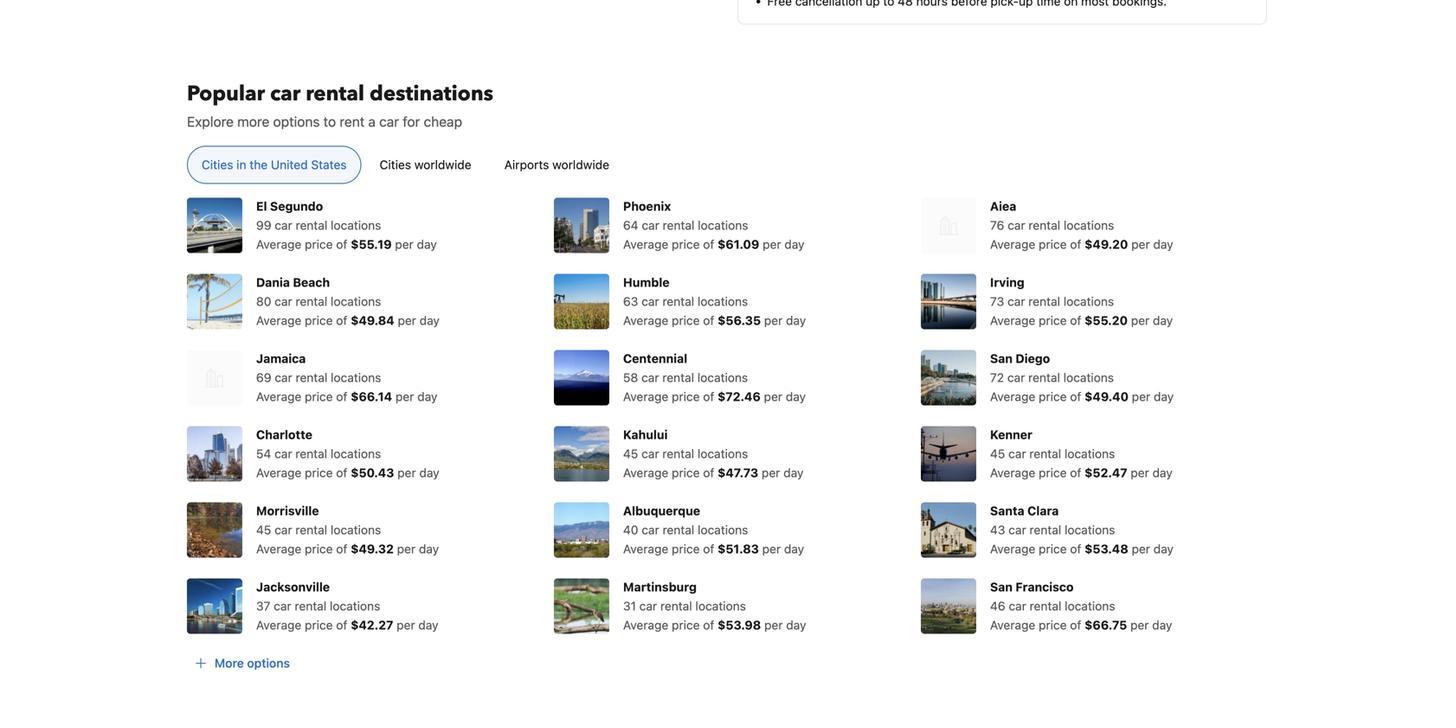 Task type: vqa. For each thing, say whether or not it's contained in the screenshot.
Queen Room with Two Queen Beds - Non-Smoking 2
no



Task type: describe. For each thing, give the bounding box(es) containing it.
locations inside san diego 72 car rental locations average price of $49.40 per day
[[1064, 370, 1115, 385]]

day for kahului 45 car rental locations average price of $47.73 per day
[[784, 466, 804, 480]]

45 for morrisville
[[256, 523, 271, 537]]

per for irving 73 car rental locations average price of $55.20 per day
[[1132, 313, 1150, 328]]

car inside el segundo 99 car rental locations average price of $55.19 per day
[[275, 218, 293, 232]]

price inside santa clara 43 car rental locations average price of $53.48 per day
[[1039, 542, 1067, 556]]

37
[[256, 599, 271, 613]]

day for centennial 58 car rental locations average price of $72.46 per day
[[786, 390, 806, 404]]

per for albuquerque 40 car rental locations average price of $51.83 per day
[[763, 542, 781, 556]]

average for morrisville 45 car rental locations average price of $49.32 per day
[[256, 542, 302, 556]]

rental inside "kenner 45 car rental locations average price of $52.47 per day"
[[1030, 447, 1062, 461]]

54
[[256, 447, 271, 461]]

$42.27
[[351, 618, 393, 632]]

per inside san diego 72 car rental locations average price of $49.40 per day
[[1133, 390, 1151, 404]]

$49.20
[[1085, 237, 1129, 251]]

$50.43
[[351, 466, 394, 480]]

day for irving 73 car rental locations average price of $55.20 per day
[[1154, 313, 1174, 328]]

day inside dania beach 80 car rental locations average price of $49.84 per day
[[420, 313, 440, 328]]

rental inside san francisco 46 car rental locations average price of $66.75 per day
[[1030, 599, 1062, 613]]

cheap car rental in san francisco image
[[921, 579, 977, 634]]

43
[[991, 523, 1006, 537]]

price for jamaica 69 car rental locations average price of $66.14 per day
[[305, 390, 333, 404]]

locations for kenner 45 car rental locations average price of $52.47 per day
[[1065, 447, 1116, 461]]

per for charlotte 54 car rental locations average price of $50.43 per day
[[398, 466, 416, 480]]

price for kenner 45 car rental locations average price of $52.47 per day
[[1039, 466, 1067, 480]]

price inside san francisco 46 car rental locations average price of $66.75 per day
[[1039, 618, 1067, 632]]

$56.35
[[718, 313, 761, 328]]

of for phoenix 64 car rental locations average price of $61.09 per day
[[703, 237, 715, 251]]

locations for phoenix 64 car rental locations average price of $61.09 per day
[[698, 218, 749, 232]]

of for aiea 76 car rental locations average price of $49.20 per day
[[1071, 237, 1082, 251]]

worldwide for cities worldwide
[[415, 157, 472, 172]]

car inside "kenner 45 car rental locations average price of $52.47 per day"
[[1009, 447, 1027, 461]]

car right popular
[[270, 79, 301, 108]]

dania
[[256, 275, 290, 290]]

dania beach 80 car rental locations average price of $49.84 per day
[[256, 275, 440, 328]]

car inside kahului 45 car rental locations average price of $47.73 per day
[[642, 447, 660, 461]]

average for kahului 45 car rental locations average price of $47.73 per day
[[624, 466, 669, 480]]

average for jamaica 69 car rental locations average price of $66.14 per day
[[256, 390, 302, 404]]

$47.73
[[718, 466, 759, 480]]

day inside santa clara 43 car rental locations average price of $53.48 per day
[[1154, 542, 1174, 556]]

average for centennial 58 car rental locations average price of $72.46 per day
[[624, 390, 669, 404]]

cheap car rental in charlotte image
[[187, 426, 242, 482]]

phoenix
[[624, 199, 671, 213]]

40
[[624, 523, 639, 537]]

locations for aiea 76 car rental locations average price of $49.20 per day
[[1064, 218, 1115, 232]]

locations for charlotte 54 car rental locations average price of $50.43 per day
[[331, 447, 381, 461]]

price inside san diego 72 car rental locations average price of $49.40 per day
[[1039, 390, 1067, 404]]

$55.19
[[351, 237, 392, 251]]

day inside el segundo 99 car rental locations average price of $55.19 per day
[[417, 237, 437, 251]]

cities for cities in the united states
[[202, 157, 233, 172]]

car inside humble 63 car rental locations average price of $56.35 per day
[[642, 294, 660, 309]]

jamaica 69 car rental locations average price of $66.14 per day
[[256, 351, 438, 404]]

day for kenner 45 car rental locations average price of $52.47 per day
[[1153, 466, 1173, 480]]

car inside jacksonville 37 car rental locations average price of $42.27 per day
[[274, 599, 292, 613]]

cheap car rental in kahului image
[[554, 426, 610, 482]]

of for jacksonville 37 car rental locations average price of $42.27 per day
[[336, 618, 348, 632]]

of inside san francisco 46 car rental locations average price of $66.75 per day
[[1071, 618, 1082, 632]]

day for jacksonville 37 car rental locations average price of $42.27 per day
[[419, 618, 439, 632]]

average inside dania beach 80 car rental locations average price of $49.84 per day
[[256, 313, 302, 328]]

rental inside martinsburg 31 car rental locations average price of $53.98 per day
[[661, 599, 693, 613]]

rental inside el segundo 99 car rental locations average price of $55.19 per day
[[296, 218, 328, 232]]

united
[[271, 157, 308, 172]]

$55.20
[[1085, 313, 1128, 328]]

cities worldwide
[[380, 157, 472, 172]]

per inside santa clara 43 car rental locations average price of $53.48 per day
[[1132, 542, 1151, 556]]

martinsburg 31 car rental locations average price of $53.98 per day
[[624, 580, 807, 632]]

average for phoenix 64 car rental locations average price of $61.09 per day
[[624, 237, 669, 251]]

average for kenner 45 car rental locations average price of $52.47 per day
[[991, 466, 1036, 480]]

explore
[[187, 113, 234, 130]]

average inside santa clara 43 car rental locations average price of $53.48 per day
[[991, 542, 1036, 556]]

rental inside santa clara 43 car rental locations average price of $53.48 per day
[[1030, 523, 1062, 537]]

rental inside centennial 58 car rental locations average price of $72.46 per day
[[663, 370, 695, 385]]

kahului
[[624, 428, 668, 442]]

locations for humble 63 car rental locations average price of $56.35 per day
[[698, 294, 748, 309]]

of for martinsburg 31 car rental locations average price of $53.98 per day
[[703, 618, 715, 632]]

centennial 58 car rental locations average price of $72.46 per day
[[624, 351, 806, 404]]

69
[[256, 370, 272, 385]]

santa clara 43 car rental locations average price of $53.48 per day
[[991, 504, 1174, 556]]

morrisville 45 car rental locations average price of $49.32 per day
[[256, 504, 439, 556]]

average inside el segundo 99 car rental locations average price of $55.19 per day
[[256, 237, 302, 251]]

car inside phoenix 64 car rental locations average price of $61.09 per day
[[642, 218, 660, 232]]

more
[[215, 656, 244, 671]]

locations for kahului 45 car rental locations average price of $47.73 per day
[[698, 447, 748, 461]]

$53.48
[[1085, 542, 1129, 556]]

options inside popular car rental destinations explore more options to rent a car for cheap
[[273, 113, 320, 130]]

per for morrisville 45 car rental locations average price of $49.32 per day
[[397, 542, 416, 556]]

$61.09
[[718, 237, 760, 251]]

average inside san diego 72 car rental locations average price of $49.40 per day
[[991, 390, 1036, 404]]

phoenix 64 car rental locations average price of $61.09 per day
[[624, 199, 805, 251]]

price for morrisville 45 car rental locations average price of $49.32 per day
[[305, 542, 333, 556]]

car inside charlotte 54 car rental locations average price of $50.43 per day
[[275, 447, 292, 461]]

locations inside san francisco 46 car rental locations average price of $66.75 per day
[[1065, 599, 1116, 613]]

per for kahului 45 car rental locations average price of $47.73 per day
[[762, 466, 781, 480]]

of for albuquerque 40 car rental locations average price of $51.83 per day
[[703, 542, 715, 556]]

cheap car rental in jamaica image
[[187, 350, 242, 406]]

worldwide for airports worldwide
[[553, 157, 610, 172]]

locations inside el segundo 99 car rental locations average price of $55.19 per day
[[331, 218, 381, 232]]

72
[[991, 370, 1005, 385]]

average for irving 73 car rental locations average price of $55.20 per day
[[991, 313, 1036, 328]]

day for phoenix 64 car rental locations average price of $61.09 per day
[[785, 237, 805, 251]]

francisco
[[1016, 580, 1074, 594]]

price for centennial 58 car rental locations average price of $72.46 per day
[[672, 390, 700, 404]]

rental inside san diego 72 car rental locations average price of $49.40 per day
[[1029, 370, 1061, 385]]

car inside dania beach 80 car rental locations average price of $49.84 per day
[[275, 294, 292, 309]]

car inside aiea 76 car rental locations average price of $49.20 per day
[[1008, 218, 1026, 232]]

rental inside aiea 76 car rental locations average price of $49.20 per day
[[1029, 218, 1061, 232]]

el
[[256, 199, 267, 213]]

santa
[[991, 504, 1025, 518]]

locations for morrisville 45 car rental locations average price of $49.32 per day
[[331, 523, 381, 537]]

car inside martinsburg 31 car rental locations average price of $53.98 per day
[[640, 599, 657, 613]]

locations for albuquerque 40 car rental locations average price of $51.83 per day
[[698, 523, 749, 537]]

per for jamaica 69 car rental locations average price of $66.14 per day
[[396, 390, 414, 404]]

irving 73 car rental locations average price of $55.20 per day
[[991, 275, 1174, 328]]

rental inside phoenix 64 car rental locations average price of $61.09 per day
[[663, 218, 695, 232]]

day for charlotte 54 car rental locations average price of $50.43 per day
[[420, 466, 440, 480]]

average for jacksonville 37 car rental locations average price of $42.27 per day
[[256, 618, 302, 632]]

per for phoenix 64 car rental locations average price of $61.09 per day
[[763, 237, 782, 251]]

rental inside kahului 45 car rental locations average price of $47.73 per day
[[663, 447, 695, 461]]

per for jacksonville 37 car rental locations average price of $42.27 per day
[[397, 618, 415, 632]]

diego
[[1016, 351, 1051, 366]]

price inside el segundo 99 car rental locations average price of $55.19 per day
[[305, 237, 333, 251]]

locations for irving 73 car rental locations average price of $55.20 per day
[[1064, 294, 1115, 309]]

rental inside dania beach 80 car rental locations average price of $49.84 per day
[[296, 294, 328, 309]]

more options
[[215, 656, 290, 671]]

58
[[624, 370, 639, 385]]

morrisville
[[256, 504, 319, 518]]

of for kahului 45 car rental locations average price of $47.73 per day
[[703, 466, 715, 480]]

$49.40
[[1085, 390, 1129, 404]]

albuquerque
[[624, 504, 701, 518]]

humble
[[624, 275, 670, 290]]

car inside 'morrisville 45 car rental locations average price of $49.32 per day'
[[275, 523, 292, 537]]

per inside el segundo 99 car rental locations average price of $55.19 per day
[[395, 237, 414, 251]]

31
[[624, 599, 637, 613]]

80
[[256, 294, 271, 309]]

cities worldwide button
[[365, 146, 486, 184]]

of for centennial 58 car rental locations average price of $72.46 per day
[[703, 390, 715, 404]]

cities for cities worldwide
[[380, 157, 411, 172]]

average for charlotte 54 car rental locations average price of $50.43 per day
[[256, 466, 302, 480]]

jacksonville 37 car rental locations average price of $42.27 per day
[[256, 580, 439, 632]]

day for martinsburg 31 car rental locations average price of $53.98 per day
[[787, 618, 807, 632]]

of inside dania beach 80 car rental locations average price of $49.84 per day
[[336, 313, 348, 328]]

of for irving 73 car rental locations average price of $55.20 per day
[[1071, 313, 1082, 328]]

cities in the united states
[[202, 157, 347, 172]]

charlotte 54 car rental locations average price of $50.43 per day
[[256, 428, 440, 480]]

centennial
[[624, 351, 688, 366]]

$49.84
[[351, 313, 395, 328]]

price inside dania beach 80 car rental locations average price of $49.84 per day
[[305, 313, 333, 328]]

beach
[[293, 275, 330, 290]]

car inside centennial 58 car rental locations average price of $72.46 per day
[[642, 370, 660, 385]]

$53.98
[[718, 618, 762, 632]]

rental inside jacksonville 37 car rental locations average price of $42.27 per day
[[295, 599, 327, 613]]

price for charlotte 54 car rental locations average price of $50.43 per day
[[305, 466, 333, 480]]

day inside san francisco 46 car rental locations average price of $66.75 per day
[[1153, 618, 1173, 632]]

average for albuquerque 40 car rental locations average price of $51.83 per day
[[624, 542, 669, 556]]

cheap car rental in aiea image
[[921, 198, 977, 253]]

car inside santa clara 43 car rental locations average price of $53.48 per day
[[1009, 523, 1027, 537]]

day inside san diego 72 car rental locations average price of $49.40 per day
[[1154, 390, 1175, 404]]

locations inside santa clara 43 car rental locations average price of $53.48 per day
[[1065, 523, 1116, 537]]

rent
[[340, 113, 365, 130]]



Task type: locate. For each thing, give the bounding box(es) containing it.
locations up $49.32
[[331, 523, 381, 537]]

day for morrisville 45 car rental locations average price of $49.32 per day
[[419, 542, 439, 556]]

tab list containing cities in the united states
[[173, 146, 1282, 185]]

price for albuquerque 40 car rental locations average price of $51.83 per day
[[672, 542, 700, 556]]

of for humble 63 car rental locations average price of $56.35 per day
[[703, 313, 715, 328]]

average down 37
[[256, 618, 302, 632]]

0 vertical spatial options
[[273, 113, 320, 130]]

price for jacksonville 37 car rental locations average price of $42.27 per day
[[305, 618, 333, 632]]

per right $50.43
[[398, 466, 416, 480]]

day right the "$72.46" at the bottom
[[786, 390, 806, 404]]

price for kahului 45 car rental locations average price of $47.73 per day
[[672, 466, 700, 480]]

locations inside 'morrisville 45 car rental locations average price of $49.32 per day'
[[331, 523, 381, 537]]

car right 99
[[275, 218, 293, 232]]

cheap car rental in albuquerque image
[[554, 503, 610, 558]]

car down phoenix
[[642, 218, 660, 232]]

price for phoenix 64 car rental locations average price of $61.09 per day
[[672, 237, 700, 251]]

cheap car rental in phoenix image
[[554, 198, 610, 253]]

1 cities from the left
[[202, 157, 233, 172]]

rental inside irving 73 car rental locations average price of $55.20 per day
[[1029, 294, 1061, 309]]

rental down centennial
[[663, 370, 695, 385]]

45 down the kahului
[[624, 447, 639, 461]]

46
[[991, 599, 1006, 613]]

per inside jacksonville 37 car rental locations average price of $42.27 per day
[[397, 618, 415, 632]]

price up beach
[[305, 237, 333, 251]]

rental inside jamaica 69 car rental locations average price of $66.14 per day
[[296, 370, 328, 385]]

locations up $47.73
[[698, 447, 748, 461]]

per right the $53.98
[[765, 618, 783, 632]]

$51.83
[[718, 542, 759, 556]]

day right $49.20
[[1154, 237, 1174, 251]]

options inside button
[[247, 656, 290, 671]]

average down 64
[[624, 237, 669, 251]]

tab list
[[173, 146, 1282, 185]]

san up 46 in the bottom of the page
[[991, 580, 1013, 594]]

cheap car rental in dania beach image
[[187, 274, 242, 329]]

1 vertical spatial san
[[991, 580, 1013, 594]]

average down 76
[[991, 237, 1036, 251]]

price up charlotte
[[305, 390, 333, 404]]

average down 72
[[991, 390, 1036, 404]]

per right the "$72.46" at the bottom
[[764, 390, 783, 404]]

2 horizontal spatial 45
[[991, 447, 1006, 461]]

average down the kahului
[[624, 466, 669, 480]]

airports worldwide button
[[490, 146, 624, 184]]

rental down clara at the right bottom of the page
[[1030, 523, 1062, 537]]

rental down jamaica
[[296, 370, 328, 385]]

locations inside jamaica 69 car rental locations average price of $66.14 per day
[[331, 370, 381, 385]]

san inside san francisco 46 car rental locations average price of $66.75 per day
[[991, 580, 1013, 594]]

more
[[237, 113, 270, 130]]

per for martinsburg 31 car rental locations average price of $53.98 per day
[[765, 618, 783, 632]]

car down humble
[[642, 294, 660, 309]]

worldwide inside button
[[553, 157, 610, 172]]

kenner
[[991, 428, 1033, 442]]

san for 72
[[991, 351, 1013, 366]]

locations up $51.83 at the bottom of the page
[[698, 523, 749, 537]]

worldwide down the cheap
[[415, 157, 472, 172]]

per inside humble 63 car rental locations average price of $56.35 per day
[[765, 313, 783, 328]]

cheap car rental in centennial image
[[554, 350, 610, 406]]

$49.32
[[351, 542, 394, 556]]

$72.46
[[718, 390, 761, 404]]

cheap car rental in morrisville image
[[187, 503, 242, 558]]

price inside charlotte 54 car rental locations average price of $50.43 per day
[[305, 466, 333, 480]]

rental inside humble 63 car rental locations average price of $56.35 per day
[[663, 294, 695, 309]]

car right 80
[[275, 294, 292, 309]]

of left $49.40 on the bottom of the page
[[1071, 390, 1082, 404]]

locations inside charlotte 54 car rental locations average price of $50.43 per day
[[331, 447, 381, 461]]

of left the "$72.46" at the bottom
[[703, 390, 715, 404]]

locations up $53.48
[[1065, 523, 1116, 537]]

destinations
[[370, 79, 494, 108]]

price inside centennial 58 car rental locations average price of $72.46 per day
[[672, 390, 700, 404]]

a
[[368, 113, 376, 130]]

price inside kahului 45 car rental locations average price of $47.73 per day
[[672, 466, 700, 480]]

locations inside albuquerque 40 car rental locations average price of $51.83 per day
[[698, 523, 749, 537]]

$66.75
[[1085, 618, 1128, 632]]

per right '$55.20'
[[1132, 313, 1150, 328]]

day for albuquerque 40 car rental locations average price of $51.83 per day
[[785, 542, 805, 556]]

price up centennial
[[672, 313, 700, 328]]

charlotte
[[256, 428, 313, 442]]

per inside jamaica 69 car rental locations average price of $66.14 per day
[[396, 390, 414, 404]]

locations
[[331, 218, 381, 232], [698, 218, 749, 232], [1064, 218, 1115, 232], [331, 294, 381, 309], [698, 294, 748, 309], [1064, 294, 1115, 309], [331, 370, 381, 385], [698, 370, 748, 385], [1064, 370, 1115, 385], [331, 447, 381, 461], [698, 447, 748, 461], [1065, 447, 1116, 461], [331, 523, 381, 537], [698, 523, 749, 537], [1065, 523, 1116, 537], [330, 599, 380, 613], [696, 599, 746, 613], [1065, 599, 1116, 613]]

locations up $49.84
[[331, 294, 381, 309]]

average inside centennial 58 car rental locations average price of $72.46 per day
[[624, 390, 669, 404]]

humble 63 car rental locations average price of $56.35 per day
[[624, 275, 807, 328]]

of left '$55.20'
[[1071, 313, 1082, 328]]

per inside aiea 76 car rental locations average price of $49.20 per day
[[1132, 237, 1151, 251]]

of left $42.27
[[336, 618, 348, 632]]

of left $66.75 at the right of page
[[1071, 618, 1082, 632]]

price inside phoenix 64 car rental locations average price of $61.09 per day
[[672, 237, 700, 251]]

45 for kahului
[[624, 447, 639, 461]]

45 down morrisville
[[256, 523, 271, 537]]

rental up to
[[306, 79, 365, 108]]

to
[[324, 113, 336, 130]]

albuquerque 40 car rental locations average price of $51.83 per day
[[624, 504, 805, 556]]

day
[[417, 237, 437, 251], [785, 237, 805, 251], [1154, 237, 1174, 251], [420, 313, 440, 328], [786, 313, 807, 328], [1154, 313, 1174, 328], [418, 390, 438, 404], [786, 390, 806, 404], [1154, 390, 1175, 404], [420, 466, 440, 480], [784, 466, 804, 480], [1153, 466, 1173, 480], [419, 542, 439, 556], [785, 542, 805, 556], [1154, 542, 1174, 556], [419, 618, 439, 632], [787, 618, 807, 632], [1153, 618, 1173, 632]]

price inside martinsburg 31 car rental locations average price of $53.98 per day
[[672, 618, 700, 632]]

cheap car rental in el segundo image
[[187, 198, 242, 253]]

san up 72
[[991, 351, 1013, 366]]

locations for centennial 58 car rental locations average price of $72.46 per day
[[698, 370, 748, 385]]

per for aiea 76 car rental locations average price of $49.20 per day
[[1132, 237, 1151, 251]]

73
[[991, 294, 1005, 309]]

$52.47
[[1085, 466, 1128, 480]]

cities in the united states button
[[187, 146, 362, 184]]

day for aiea 76 car rental locations average price of $49.20 per day
[[1154, 237, 1174, 251]]

rental down albuquerque
[[663, 523, 695, 537]]

day right "$52.47"
[[1153, 466, 1173, 480]]

rental inside popular car rental destinations explore more options to rent a car for cheap
[[306, 79, 365, 108]]

locations inside dania beach 80 car rental locations average price of $49.84 per day
[[331, 294, 381, 309]]

of left $61.09
[[703, 237, 715, 251]]

day right the $53.98
[[787, 618, 807, 632]]

per inside charlotte 54 car rental locations average price of $50.43 per day
[[398, 466, 416, 480]]

1 vertical spatial options
[[247, 656, 290, 671]]

average inside irving 73 car rental locations average price of $55.20 per day
[[991, 313, 1036, 328]]

car inside san diego 72 car rental locations average price of $49.40 per day
[[1008, 370, 1026, 385]]

price inside albuquerque 40 car rental locations average price of $51.83 per day
[[672, 542, 700, 556]]

per right $56.35
[[765, 313, 783, 328]]

cities
[[202, 157, 233, 172], [380, 157, 411, 172]]

per right $49.40 on the bottom of the page
[[1133, 390, 1151, 404]]

day inside centennial 58 car rental locations average price of $72.46 per day
[[786, 390, 806, 404]]

1 horizontal spatial worldwide
[[553, 157, 610, 172]]

average for humble 63 car rental locations average price of $56.35 per day
[[624, 313, 669, 328]]

kahului 45 car rental locations average price of $47.73 per day
[[624, 428, 804, 480]]

car right the a
[[379, 113, 399, 130]]

rental inside 'morrisville 45 car rental locations average price of $49.32 per day'
[[296, 523, 327, 537]]

0 vertical spatial san
[[991, 351, 1013, 366]]

airports worldwide
[[505, 157, 610, 172]]

price left $49.20
[[1039, 237, 1067, 251]]

per inside phoenix 64 car rental locations average price of $61.09 per day
[[763, 237, 782, 251]]

price for humble 63 car rental locations average price of $56.35 per day
[[672, 313, 700, 328]]

day inside humble 63 car rental locations average price of $56.35 per day
[[786, 313, 807, 328]]

average
[[256, 237, 302, 251], [624, 237, 669, 251], [991, 237, 1036, 251], [256, 313, 302, 328], [624, 313, 669, 328], [991, 313, 1036, 328], [256, 390, 302, 404], [624, 390, 669, 404], [991, 390, 1036, 404], [256, 466, 302, 480], [624, 466, 669, 480], [991, 466, 1036, 480], [256, 542, 302, 556], [624, 542, 669, 556], [991, 542, 1036, 556], [256, 618, 302, 632], [624, 618, 669, 632], [991, 618, 1036, 632]]

day right $66.14
[[418, 390, 438, 404]]

options
[[273, 113, 320, 130], [247, 656, 290, 671]]

per inside irving 73 car rental locations average price of $55.20 per day
[[1132, 313, 1150, 328]]

locations up the $53.98
[[696, 599, 746, 613]]

1 horizontal spatial cities
[[380, 157, 411, 172]]

0 horizontal spatial 45
[[256, 523, 271, 537]]

price inside 'morrisville 45 car rental locations average price of $49.32 per day'
[[305, 542, 333, 556]]

of
[[336, 237, 348, 251], [703, 237, 715, 251], [1071, 237, 1082, 251], [336, 313, 348, 328], [703, 313, 715, 328], [1071, 313, 1082, 328], [336, 390, 348, 404], [703, 390, 715, 404], [1071, 390, 1082, 404], [336, 466, 348, 480], [703, 466, 715, 480], [1071, 466, 1082, 480], [336, 542, 348, 556], [703, 542, 715, 556], [1071, 542, 1082, 556], [336, 618, 348, 632], [703, 618, 715, 632], [1071, 618, 1082, 632]]

segundo
[[270, 199, 323, 213]]

76
[[991, 218, 1005, 232]]

of inside albuquerque 40 car rental locations average price of $51.83 per day
[[703, 542, 715, 556]]

per
[[395, 237, 414, 251], [763, 237, 782, 251], [1132, 237, 1151, 251], [398, 313, 417, 328], [765, 313, 783, 328], [1132, 313, 1150, 328], [396, 390, 414, 404], [764, 390, 783, 404], [1133, 390, 1151, 404], [398, 466, 416, 480], [762, 466, 781, 480], [1131, 466, 1150, 480], [397, 542, 416, 556], [763, 542, 781, 556], [1132, 542, 1151, 556], [397, 618, 415, 632], [765, 618, 783, 632], [1131, 618, 1150, 632]]

day right $47.73
[[784, 466, 804, 480]]

2 cities from the left
[[380, 157, 411, 172]]

45 inside kahului 45 car rental locations average price of $47.73 per day
[[624, 447, 639, 461]]

$66.14
[[351, 390, 392, 404]]

rental down francisco
[[1030, 599, 1062, 613]]

day for humble 63 car rental locations average price of $56.35 per day
[[786, 313, 807, 328]]

price inside "kenner 45 car rental locations average price of $52.47 per day"
[[1039, 466, 1067, 480]]

of inside martinsburg 31 car rental locations average price of $53.98 per day
[[703, 618, 715, 632]]

average down 40
[[624, 542, 669, 556]]

san francisco 46 car rental locations average price of $66.75 per day
[[991, 580, 1173, 632]]

day inside jamaica 69 car rental locations average price of $66.14 per day
[[418, 390, 438, 404]]

day inside charlotte 54 car rental locations average price of $50.43 per day
[[420, 466, 440, 480]]

of left $49.84
[[336, 313, 348, 328]]

san
[[991, 351, 1013, 366], [991, 580, 1013, 594]]

worldwide
[[415, 157, 472, 172], [553, 157, 610, 172]]

per inside san francisco 46 car rental locations average price of $66.75 per day
[[1131, 618, 1150, 632]]

locations inside centennial 58 car rental locations average price of $72.46 per day
[[698, 370, 748, 385]]

car inside irving 73 car rental locations average price of $55.20 per day
[[1008, 294, 1026, 309]]

locations up $56.35
[[698, 294, 748, 309]]

per right $55.19
[[395, 237, 414, 251]]

2 worldwide from the left
[[553, 157, 610, 172]]

average down 80
[[256, 313, 302, 328]]

of inside "kenner 45 car rental locations average price of $52.47 per day"
[[1071, 466, 1082, 480]]

1 san from the top
[[991, 351, 1013, 366]]

irving
[[991, 275, 1025, 290]]

average inside martinsburg 31 car rental locations average price of $53.98 per day
[[624, 618, 669, 632]]

63
[[624, 294, 639, 309]]

of left $50.43
[[336, 466, 348, 480]]

in
[[237, 157, 246, 172]]

of left $66.14
[[336, 390, 348, 404]]

average down 58
[[624, 390, 669, 404]]

car right 73
[[1008, 294, 1026, 309]]

per inside albuquerque 40 car rental locations average price of $51.83 per day
[[763, 542, 781, 556]]

price down martinsburg
[[672, 618, 700, 632]]

cheap car rental in kenner image
[[921, 426, 977, 482]]

of for jamaica 69 car rental locations average price of $66.14 per day
[[336, 390, 348, 404]]

price down beach
[[305, 313, 333, 328]]

per for humble 63 car rental locations average price of $56.35 per day
[[765, 313, 783, 328]]

cheap car rental in irving image
[[921, 274, 977, 329]]

more options button
[[187, 648, 297, 679]]

options right more
[[247, 656, 290, 671]]

for
[[403, 113, 420, 130]]

locations up the "$72.46" at the bottom
[[698, 370, 748, 385]]

cities inside 'button'
[[380, 157, 411, 172]]

average down 69
[[256, 390, 302, 404]]

1 worldwide from the left
[[415, 157, 472, 172]]

of inside phoenix 64 car rental locations average price of $61.09 per day
[[703, 237, 715, 251]]

rental inside charlotte 54 car rental locations average price of $50.43 per day
[[296, 447, 327, 461]]

locations for jacksonville 37 car rental locations average price of $42.27 per day
[[330, 599, 380, 613]]

price up francisco
[[1039, 542, 1067, 556]]

of for morrisville 45 car rental locations average price of $49.32 per day
[[336, 542, 348, 556]]

average down the 54
[[256, 466, 302, 480]]

average down 46 in the bottom of the page
[[991, 618, 1036, 632]]

64
[[624, 218, 639, 232]]

popular
[[187, 79, 265, 108]]

per for kenner 45 car rental locations average price of $52.47 per day
[[1131, 466, 1150, 480]]

average inside humble 63 car rental locations average price of $56.35 per day
[[624, 313, 669, 328]]

average inside san francisco 46 car rental locations average price of $66.75 per day
[[991, 618, 1036, 632]]

average down "31"
[[624, 618, 669, 632]]

el segundo 99 car rental locations average price of $55.19 per day
[[256, 199, 437, 251]]

locations inside jacksonville 37 car rental locations average price of $42.27 per day
[[330, 599, 380, 613]]

car right "31"
[[640, 599, 657, 613]]

day inside phoenix 64 car rental locations average price of $61.09 per day
[[785, 237, 805, 251]]

day right $66.75 at the right of page
[[1153, 618, 1173, 632]]

rental right 73
[[1029, 294, 1061, 309]]

per inside kahului 45 car rental locations average price of $47.73 per day
[[762, 466, 781, 480]]

of left $55.19
[[336, 237, 348, 251]]

popular car rental destinations explore more options to rent a car for cheap
[[187, 79, 494, 130]]

day for jamaica 69 car rental locations average price of $66.14 per day
[[418, 390, 438, 404]]

price up "diego"
[[1039, 313, 1067, 328]]

price for aiea 76 car rental locations average price of $49.20 per day
[[1039, 237, 1067, 251]]

price down jacksonville
[[305, 618, 333, 632]]

price down albuquerque
[[672, 542, 700, 556]]

locations inside martinsburg 31 car rental locations average price of $53.98 per day
[[696, 599, 746, 613]]

average inside jamaica 69 car rental locations average price of $66.14 per day
[[256, 390, 302, 404]]

car
[[270, 79, 301, 108], [379, 113, 399, 130], [275, 218, 293, 232], [642, 218, 660, 232], [1008, 218, 1026, 232], [275, 294, 292, 309], [642, 294, 660, 309], [1008, 294, 1026, 309], [275, 370, 293, 385], [642, 370, 660, 385], [1008, 370, 1026, 385], [275, 447, 292, 461], [642, 447, 660, 461], [1009, 447, 1027, 461], [275, 523, 292, 537], [642, 523, 660, 537], [1009, 523, 1027, 537], [274, 599, 292, 613], [640, 599, 657, 613], [1009, 599, 1027, 613]]

car inside albuquerque 40 car rental locations average price of $51.83 per day
[[642, 523, 660, 537]]

the
[[250, 157, 268, 172]]

1 horizontal spatial 45
[[624, 447, 639, 461]]

of left $49.20
[[1071, 237, 1082, 251]]

locations inside phoenix 64 car rental locations average price of $61.09 per day
[[698, 218, 749, 232]]

day inside jacksonville 37 car rental locations average price of $42.27 per day
[[419, 618, 439, 632]]

rental inside albuquerque 40 car rental locations average price of $51.83 per day
[[663, 523, 695, 537]]

of inside santa clara 43 car rental locations average price of $53.48 per day
[[1071, 542, 1082, 556]]

car right 58
[[642, 370, 660, 385]]

day inside irving 73 car rental locations average price of $55.20 per day
[[1154, 313, 1174, 328]]

per inside 'morrisville 45 car rental locations average price of $49.32 per day'
[[397, 542, 416, 556]]

car inside jamaica 69 car rental locations average price of $66.14 per day
[[275, 370, 293, 385]]

day inside albuquerque 40 car rental locations average price of $51.83 per day
[[785, 542, 805, 556]]

0 horizontal spatial cities
[[202, 157, 233, 172]]

car inside san francisco 46 car rental locations average price of $66.75 per day
[[1009, 599, 1027, 613]]

airports
[[505, 157, 549, 172]]

45 for kenner
[[991, 447, 1006, 461]]

2 san from the top
[[991, 580, 1013, 594]]

locations for martinsburg 31 car rental locations average price of $53.98 per day
[[696, 599, 746, 613]]

price inside jamaica 69 car rental locations average price of $66.14 per day
[[305, 390, 333, 404]]

of left $47.73
[[703, 466, 715, 480]]

worldwide inside 'button'
[[415, 157, 472, 172]]

day inside kahului 45 car rental locations average price of $47.73 per day
[[784, 466, 804, 480]]

rental down morrisville
[[296, 523, 327, 537]]

cheap car rental in humble image
[[554, 274, 610, 329]]

of for charlotte 54 car rental locations average price of $50.43 per day
[[336, 466, 348, 480]]

kenner 45 car rental locations average price of $52.47 per day
[[991, 428, 1173, 480]]

0 horizontal spatial worldwide
[[415, 157, 472, 172]]

of left $51.83 at the bottom of the page
[[703, 542, 715, 556]]

aiea
[[991, 199, 1017, 213]]

of left the $53.98
[[703, 618, 715, 632]]

price inside humble 63 car rental locations average price of $56.35 per day
[[672, 313, 700, 328]]

rental right 76
[[1029, 218, 1061, 232]]

locations for jamaica 69 car rental locations average price of $66.14 per day
[[331, 370, 381, 385]]

rental
[[306, 79, 365, 108], [296, 218, 328, 232], [663, 218, 695, 232], [1029, 218, 1061, 232], [296, 294, 328, 309], [663, 294, 695, 309], [1029, 294, 1061, 309], [296, 370, 328, 385], [663, 370, 695, 385], [1029, 370, 1061, 385], [296, 447, 327, 461], [663, 447, 695, 461], [1030, 447, 1062, 461], [296, 523, 327, 537], [663, 523, 695, 537], [1030, 523, 1062, 537], [295, 599, 327, 613], [661, 599, 693, 613], [1030, 599, 1062, 613]]

cities inside button
[[202, 157, 233, 172]]

per right $51.83 at the bottom of the page
[[763, 542, 781, 556]]

price up jacksonville
[[305, 542, 333, 556]]

of inside jacksonville 37 car rental locations average price of $42.27 per day
[[336, 618, 348, 632]]

san diego 72 car rental locations average price of $49.40 per day
[[991, 351, 1175, 404]]

martinsburg
[[624, 580, 697, 594]]

car right 72
[[1008, 370, 1026, 385]]

cheap car rental in santa clara image
[[921, 503, 977, 558]]

cities left in
[[202, 157, 233, 172]]

day right $49.40 on the bottom of the page
[[1154, 390, 1175, 404]]

price down "diego"
[[1039, 390, 1067, 404]]

aiea 76 car rental locations average price of $49.20 per day
[[991, 199, 1174, 251]]

locations inside aiea 76 car rental locations average price of $49.20 per day
[[1064, 218, 1115, 232]]

of for kenner 45 car rental locations average price of $52.47 per day
[[1071, 466, 1082, 480]]

per for centennial 58 car rental locations average price of $72.46 per day
[[764, 390, 783, 404]]

per right $61.09
[[763, 237, 782, 251]]

per right $42.27
[[397, 618, 415, 632]]

jamaica
[[256, 351, 306, 366]]

locations inside "kenner 45 car rental locations average price of $52.47 per day"
[[1065, 447, 1116, 461]]

of inside san diego 72 car rental locations average price of $49.40 per day
[[1071, 390, 1082, 404]]

average inside aiea 76 car rental locations average price of $49.20 per day
[[991, 237, 1036, 251]]

san for 46
[[991, 580, 1013, 594]]

average for aiea 76 car rental locations average price of $49.20 per day
[[991, 237, 1036, 251]]

price inside jacksonville 37 car rental locations average price of $42.27 per day
[[305, 618, 333, 632]]

car down morrisville
[[275, 523, 292, 537]]

average down 73
[[991, 313, 1036, 328]]

jacksonville
[[256, 580, 330, 594]]

of inside 'morrisville 45 car rental locations average price of $49.32 per day'
[[336, 542, 348, 556]]

average down 99
[[256, 237, 302, 251]]

clara
[[1028, 504, 1059, 518]]

99
[[256, 218, 272, 232]]

price for irving 73 car rental locations average price of $55.20 per day
[[1039, 313, 1067, 328]]

of inside el segundo 99 car rental locations average price of $55.19 per day
[[336, 237, 348, 251]]

price left $61.09
[[672, 237, 700, 251]]

rental down charlotte
[[296, 447, 327, 461]]

cheap
[[424, 113, 463, 130]]

price down centennial
[[672, 390, 700, 404]]

of inside irving 73 car rental locations average price of $55.20 per day
[[1071, 313, 1082, 328]]

per right "$52.47"
[[1131, 466, 1150, 480]]

price for martinsburg 31 car rental locations average price of $53.98 per day
[[672, 618, 700, 632]]

day right $51.83 at the bottom of the page
[[785, 542, 805, 556]]

states
[[311, 157, 347, 172]]

per inside dania beach 80 car rental locations average price of $49.84 per day
[[398, 313, 417, 328]]

45
[[624, 447, 639, 461], [991, 447, 1006, 461], [256, 523, 271, 537]]

per right $49.32
[[397, 542, 416, 556]]

cheap car rental in san diego image
[[921, 350, 977, 406]]

cheap car rental in martinsburg image
[[554, 579, 610, 634]]

average inside albuquerque 40 car rental locations average price of $51.83 per day
[[624, 542, 669, 556]]

of inside kahului 45 car rental locations average price of $47.73 per day
[[703, 466, 715, 480]]

locations up '$55.20'
[[1064, 294, 1115, 309]]

average for martinsburg 31 car rental locations average price of $53.98 per day
[[624, 618, 669, 632]]

cheap car rental in jacksonville image
[[187, 579, 242, 634]]

day right $50.43
[[420, 466, 440, 480]]



